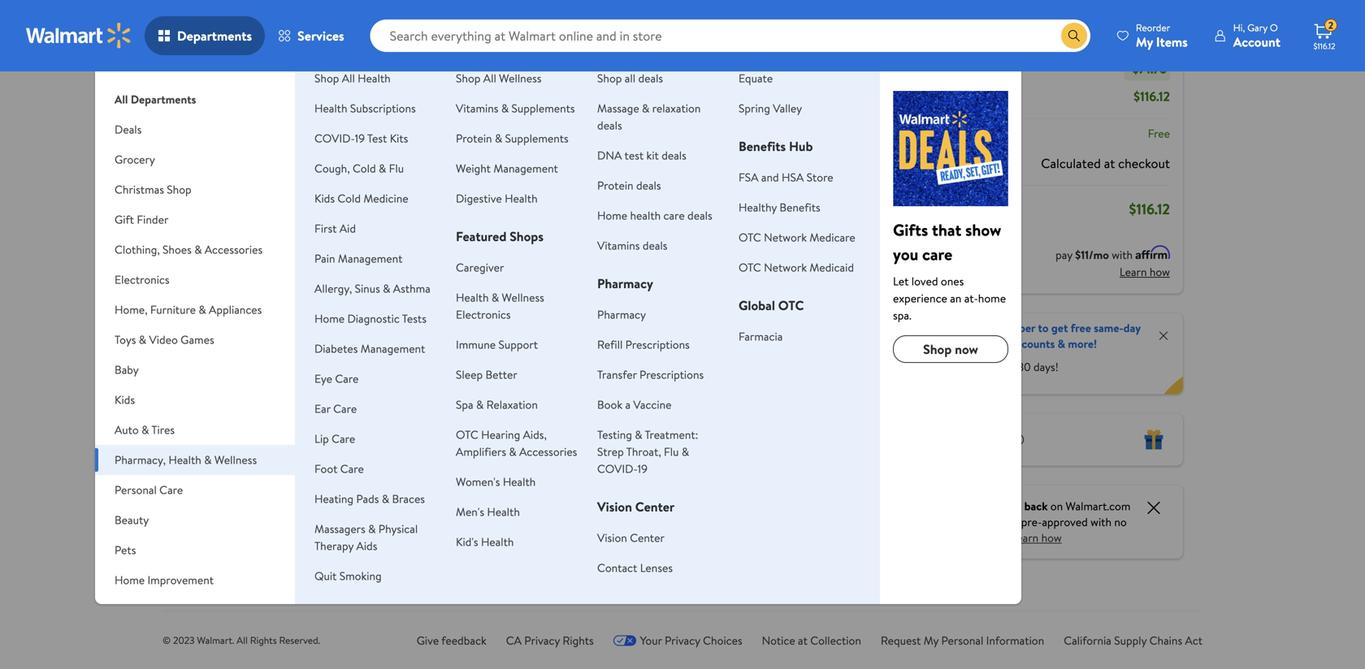 Task type: locate. For each thing, give the bounding box(es) containing it.
care
[[663, 208, 685, 223], [922, 243, 952, 266]]

1 horizontal spatial my
[[1136, 33, 1153, 51]]

0 vertical spatial supplements
[[511, 100, 575, 116]]

an
[[950, 290, 961, 306]]

0 vertical spatial prescriptions
[[625, 337, 690, 353]]

vitamins down shop all wellness link
[[456, 100, 498, 116]]

2-day shipping inside now $16.98 group
[[592, 455, 652, 469]]

farmacia
[[739, 329, 783, 345]]

0 horizontal spatial rights
[[250, 634, 277, 648]]

health down caregiver link
[[456, 290, 489, 306]]

1 horizontal spatial kids
[[314, 191, 335, 206]]

1 vertical spatial electronics
[[456, 307, 511, 323]]

1 vertical spatial 19
[[638, 461, 648, 477]]

0 horizontal spatial add to cart image
[[220, 289, 240, 308]]

day inside become a member to get free same-day delivery, gas discounts & more!
[[1123, 320, 1141, 336]]

reorder
[[1136, 21, 1170, 35]]

divider,
[[211, 446, 255, 464]]

1 vertical spatial kids
[[115, 392, 135, 408]]

health down shop all health
[[314, 100, 347, 116]]

1 add to cart image from the left
[[220, 289, 240, 308]]

1 horizontal spatial add to cart image
[[597, 289, 617, 308]]

2 vertical spatial home
[[115, 572, 145, 588]]

a right book
[[625, 397, 631, 413]]

eye
[[314, 371, 332, 387]]

0 vertical spatial care
[[663, 208, 685, 223]]

asthma
[[393, 281, 430, 297]]

2 add button from the left
[[340, 286, 399, 312]]

with inside chefman turbo fry stainless steel air fryer with basket divider, 8 quart
[[211, 428, 235, 446]]

video down furniture
[[149, 332, 178, 348]]

supplements for vitamins & supplements
[[511, 100, 575, 116]]

1228
[[515, 435, 534, 449]]

vaccine
[[633, 397, 672, 413]]

pain management link
[[314, 251, 403, 267]]

vision center link
[[597, 530, 665, 546]]

Try Walmart+ free for 30 days! checkbox
[[888, 360, 903, 374]]

with left no
[[1090, 514, 1112, 530]]

departments button
[[145, 16, 265, 55]]

& inside otc hearing aids, amplifiers & accessories
[[509, 444, 517, 460]]

care for personal care
[[159, 482, 183, 498]]

1 vertical spatial vitamins
[[597, 238, 640, 254]]

1 horizontal spatial free
[[1071, 320, 1091, 336]]

shop down grocery dropdown button
[[167, 182, 192, 197]]

steel inside now $348.00 $579.00 ge profile™ opal™ nugget ice maker with side tank, countertop icemaker, stainless steel
[[514, 482, 542, 500]]

now $16.98 $24.28 21.2 ¢/count welch's, gluten free,  berries 'n cherries fruit snacks 0.8oz pouches, 80 count case
[[588, 336, 675, 496]]

0 horizontal spatial covid-
[[314, 130, 355, 146]]

2- up shop all health
[[340, 48, 349, 62]]

supplements down vitamins & supplements link
[[505, 130, 569, 146]]

1 vertical spatial vision center
[[597, 530, 665, 546]]

add to cart image inside now $348.00 group
[[472, 289, 491, 308]]

a right become
[[986, 320, 991, 336]]

contact lenses link
[[597, 560, 673, 576]]

my inside "reorder my items"
[[1136, 33, 1153, 51]]

2 add from the left
[[366, 290, 386, 306]]

1 now from the left
[[211, 336, 240, 356]]

add button inside now $348.00 group
[[465, 286, 525, 312]]

now $7.49 group
[[714, 178, 810, 507]]

toys & video games button
[[95, 325, 295, 355]]

now for now $349.00 $499.00 $349.00/ca xbox series x video game console, black
[[337, 336, 366, 356]]

1 vertical spatial supplements
[[505, 130, 569, 146]]

pharmacy, health & wellness
[[115, 452, 257, 468]]

1 vertical spatial home
[[314, 311, 345, 327]]

day left 8
[[228, 461, 242, 475]]

now inside 'now $16.98 $24.28 21.2 ¢/count welch's, gluten free,  berries 'n cherries fruit snacks 0.8oz pouches, 80 count case'
[[588, 336, 617, 356]]

shop for health
[[314, 70, 339, 86]]

foot
[[314, 461, 338, 477]]

add for the 'add' button within now $7.49 group
[[743, 290, 763, 306]]

0 horizontal spatial 19
[[355, 130, 365, 146]]

$16.98
[[621, 336, 660, 356]]

3+ up shop all wellness link
[[466, 25, 477, 39]]

shop left more
[[202, 148, 234, 169]]

care inside dropdown button
[[159, 482, 183, 498]]

wellness inside pharmacy, health & wellness dropdown button
[[214, 452, 257, 468]]

learn how down affirm icon
[[1120, 264, 1170, 280]]

contact
[[597, 560, 637, 576]]

dismiss capital one banner image
[[1144, 498, 1164, 518]]

2 now from the left
[[337, 336, 366, 356]]

deal down dna
[[595, 188, 614, 202]]

deal inside now $7.49 group
[[720, 188, 740, 202]]

cold up aid
[[338, 191, 361, 206]]

4 now from the left
[[588, 336, 617, 356]]

4 add from the left
[[617, 290, 637, 306]]

video
[[149, 332, 178, 348], [337, 407, 370, 425]]

supplements for protein & supplements
[[505, 130, 569, 146]]

add to cart image inside now $16.98 group
[[597, 289, 617, 308]]

add inside now $348.00 group
[[491, 290, 512, 306]]

add to cart image for chefman turbo fry stainless steel air fryer with basket divider, 8 quart
[[220, 289, 240, 308]]

0 horizontal spatial 3+ day shipping
[[215, 461, 280, 475]]

2- inside now $16.98 group
[[592, 455, 600, 469]]

0 horizontal spatial personal
[[115, 482, 157, 498]]

shipping inside now $49.00 group
[[245, 461, 280, 475]]

1 vertical spatial departments
[[131, 91, 196, 107]]

0 horizontal spatial my
[[924, 633, 939, 649]]

shop now link
[[893, 336, 1008, 363]]

shop all wellness link
[[456, 70, 542, 86]]

0 horizontal spatial steel
[[211, 410, 240, 428]]

personal inside dropdown button
[[115, 482, 157, 498]]

add to cart image
[[346, 289, 366, 308], [472, 289, 491, 308], [723, 289, 743, 308]]

1 horizontal spatial rights
[[563, 633, 594, 649]]

let
[[893, 273, 909, 289]]

0 vertical spatial steel
[[211, 410, 240, 428]]

1 horizontal spatial home
[[314, 311, 345, 327]]

shop for wellness
[[456, 70, 481, 86]]

first
[[314, 221, 337, 236]]

2 vertical spatial wellness
[[214, 452, 257, 468]]

equate link
[[739, 70, 773, 86]]

home improvement button
[[95, 566, 295, 596]]

wellness inside health & wellness electronics
[[502, 290, 544, 306]]

home left health
[[597, 208, 627, 223]]

4 add button from the left
[[591, 286, 650, 312]]

0 vertical spatial kids
[[314, 191, 335, 206]]

add button for now $16.98
[[591, 286, 650, 312]]

0 horizontal spatial 3+
[[215, 461, 226, 475]]

kids inside dropdown button
[[115, 392, 135, 408]]

steel up men's health link
[[514, 482, 542, 500]]

now
[[211, 336, 240, 356], [337, 336, 366, 356], [463, 336, 492, 356], [588, 336, 617, 356], [714, 336, 743, 356]]

caregiver
[[456, 260, 504, 275]]

free right "get"
[[1071, 320, 1091, 336]]

tank,
[[489, 428, 517, 446]]

1 add button from the left
[[214, 286, 273, 312]]

learn how down back
[[1011, 530, 1062, 546]]

1 vertical spatial care
[[922, 243, 952, 266]]

0 vertical spatial accessories
[[205, 242, 263, 258]]

3+ inside now $49.00 group
[[215, 461, 226, 475]]

accessories inside otc hearing aids, amplifiers & accessories
[[519, 444, 577, 460]]

vision down "count"
[[597, 498, 632, 516]]

physical
[[378, 521, 418, 537]]

now $16.98 group
[[588, 178, 685, 496]]

deals down the massage
[[597, 117, 622, 133]]

1 horizontal spatial accessories
[[519, 444, 577, 460]]

2 add to cart image from the left
[[472, 289, 491, 308]]

walmart image
[[26, 23, 132, 49]]

1 horizontal spatial 19
[[638, 461, 648, 477]]

now $49.00 group
[[211, 178, 308, 484]]

add
[[240, 290, 260, 306], [366, 290, 386, 306], [491, 290, 512, 306], [617, 290, 637, 306], [743, 290, 763, 306]]

privacy right ca
[[524, 633, 560, 649]]

1 vertical spatial my
[[924, 633, 939, 649]]

shop left all
[[597, 70, 622, 86]]

2 network from the top
[[764, 260, 807, 275]]

deal for now $348.00
[[469, 188, 488, 202]]

add to cart image
[[220, 289, 240, 308], [597, 289, 617, 308]]

covid- down strep
[[597, 461, 638, 477]]

0 vertical spatial departments
[[177, 27, 252, 45]]

1 vertical spatial video
[[337, 407, 370, 425]]

1 vertical spatial 3+ day shipping
[[215, 461, 280, 475]]

0 vertical spatial electronics
[[115, 272, 169, 288]]

home for home diagnostic tests
[[314, 311, 345, 327]]

accessories down aids,
[[519, 444, 577, 460]]

stainless inside now $348.00 $579.00 ge profile™ opal™ nugget ice maker with side tank, countertop icemaker, stainless steel
[[463, 482, 511, 500]]

steel left the air
[[211, 410, 240, 428]]

gifts
[[893, 219, 928, 241]]

0 vertical spatial flu
[[389, 160, 404, 176]]

0 vertical spatial 3+
[[466, 25, 477, 39]]

information
[[986, 633, 1044, 649]]

0 vertical spatial learn how
[[1120, 264, 1170, 280]]

0 vertical spatial vision center
[[597, 498, 675, 516]]

electronics up immune
[[456, 307, 511, 323]]

80
[[642, 460, 657, 478]]

deal down fsa
[[720, 188, 740, 202]]

women's
[[456, 474, 500, 490]]

pharmacy, health & wellness image
[[893, 91, 1008, 206]]

1 vertical spatial flu
[[664, 444, 679, 460]]

0 horizontal spatial how
[[1041, 530, 1062, 546]]

diagnostic
[[347, 311, 400, 327]]

0 vertical spatial protein
[[456, 130, 492, 146]]

now inside now $349.00 $499.00 $349.00/ca xbox series x video game console, black
[[337, 336, 366, 356]]

now for now $348.00 $579.00 ge profile™ opal™ nugget ice maker with side tank, countertop icemaker, stainless steel
[[463, 336, 492, 356]]

loved
[[911, 273, 938, 289]]

network for medicaid
[[764, 260, 807, 275]]

1 vertical spatial $116.12
[[1134, 87, 1170, 105]]

otc for otc network medicare
[[739, 230, 761, 245]]

2 privacy from the left
[[665, 633, 700, 649]]

shop up vitamins & supplements link
[[456, 70, 481, 86]]

2- down the amplifiers
[[466, 461, 475, 475]]

add to cart image up the farmacia in the right of the page
[[723, 289, 743, 308]]

steel inside chefman turbo fry stainless steel air fryer with basket divider, 8 quart
[[211, 410, 240, 428]]

home down allergy,
[[314, 311, 345, 327]]

women's health
[[456, 474, 536, 490]]

3+ day shipping down basket
[[215, 461, 280, 475]]

fsa and hsa store link
[[739, 169, 833, 185]]

0 horizontal spatial video
[[149, 332, 178, 348]]

departments up deals dropdown button
[[131, 91, 196, 107]]

1 horizontal spatial learn
[[1120, 264, 1147, 280]]

deal down weight
[[469, 188, 488, 202]]

estimated
[[888, 200, 946, 218]]

with up 1228
[[520, 410, 544, 428]]

home for home improvement
[[115, 572, 145, 588]]

2 vertical spatial management
[[361, 341, 425, 357]]

shop all health link
[[314, 70, 391, 86]]

game
[[373, 407, 406, 425]]

credit
[[957, 530, 986, 546]]

and
[[761, 169, 779, 185]]

deal down cough, cold & flu
[[343, 188, 363, 202]]

now $348.00 group
[[463, 178, 559, 500]]

2 add to cart image from the left
[[597, 289, 617, 308]]

0 horizontal spatial add to cart image
[[346, 289, 366, 308]]

welch's,
[[588, 389, 634, 407]]

1 vertical spatial steel
[[514, 482, 542, 500]]

toys & video games
[[115, 332, 214, 348]]

add inside now $7.49 group
[[743, 290, 763, 306]]

affirm image
[[1135, 245, 1170, 259]]

0 vertical spatial personal
[[115, 482, 157, 498]]

otc down 'healthy'
[[739, 230, 761, 245]]

Walmart Site-Wide search field
[[370, 20, 1090, 52]]

my right request
[[924, 633, 939, 649]]

1 horizontal spatial care
[[922, 243, 952, 266]]

1 horizontal spatial protein
[[597, 178, 633, 193]]

deals right more
[[274, 148, 309, 169]]

next slide for horizontalscrollerrecommendations list image
[[778, 240, 817, 279]]

management for pain management
[[338, 251, 403, 267]]

no
[[1114, 514, 1127, 530]]

quart
[[268, 446, 302, 464]]

california
[[1064, 633, 1111, 649]]

supplements up protein & supplements
[[511, 100, 575, 116]]

a inside become a member to get free same-day delivery, gas discounts & more!
[[986, 320, 991, 336]]

stainless inside chefman turbo fry stainless steel air fryer with basket divider, 8 quart
[[232, 392, 281, 410]]

home
[[978, 290, 1006, 306]]

3+ day shipping
[[466, 25, 531, 39], [215, 461, 280, 475]]

3+ day shipping inside now $49.00 group
[[215, 461, 280, 475]]

5 now from the left
[[714, 336, 743, 356]]

flu down kits
[[389, 160, 404, 176]]

0 vertical spatial at
[[1104, 154, 1115, 172]]

day up "count"
[[600, 455, 615, 469]]

1 vertical spatial wellness
[[502, 290, 544, 306]]

care down pharmacy, health & wellness
[[159, 482, 183, 498]]

5 add from the left
[[743, 290, 763, 306]]

0 horizontal spatial home
[[115, 572, 145, 588]]

cold up kids cold medicine link
[[353, 160, 376, 176]]

0 vertical spatial wellness
[[499, 70, 542, 86]]

give feedback button
[[417, 633, 486, 650]]

banner
[[875, 313, 1183, 394]]

0 horizontal spatial kids
[[115, 392, 135, 408]]

learn down affirm icon
[[1120, 264, 1147, 280]]

19 down throat,
[[638, 461, 648, 477]]

health down auto & tires dropdown button
[[168, 452, 201, 468]]

testing & treatment: strep throat, flu & covid-19
[[597, 427, 698, 477]]

0 horizontal spatial deals
[[115, 121, 142, 137]]

first aid link
[[314, 221, 356, 236]]

network for medicare
[[764, 230, 807, 245]]

1 vertical spatial management
[[338, 251, 403, 267]]

global otc
[[739, 297, 804, 314]]

benefits up otc network medicare
[[780, 199, 820, 215]]

1 vertical spatial vision
[[597, 530, 627, 546]]

1 vertical spatial deals
[[274, 148, 309, 169]]

3 add from the left
[[491, 290, 512, 306]]

1 add to cart image from the left
[[346, 289, 366, 308]]

with inside now $348.00 $579.00 ge profile™ opal™ nugget ice maker with side tank, countertop icemaker, stainless steel
[[520, 410, 544, 428]]

1 deal from the left
[[343, 188, 363, 202]]

3 add to cart image from the left
[[723, 289, 743, 308]]

shop all health
[[314, 70, 391, 86]]

protein & supplements link
[[456, 130, 569, 146]]

all up vitamins & supplements link
[[483, 70, 496, 86]]

'n
[[663, 407, 675, 425]]

1 privacy from the left
[[524, 633, 560, 649]]

vitamins for vitamins & supplements
[[456, 100, 498, 116]]

1 vertical spatial learn how
[[1011, 530, 1062, 546]]

kids for kids
[[115, 392, 135, 408]]

& inside massagers & physical therapy aids
[[368, 521, 376, 537]]

now down appliances
[[211, 336, 240, 356]]

0 horizontal spatial stainless
[[232, 392, 281, 410]]

2 horizontal spatial add to cart image
[[723, 289, 743, 308]]

5 add button from the left
[[717, 286, 776, 312]]

weight management
[[456, 160, 558, 176]]

wellness for health & wellness electronics
[[502, 290, 544, 306]]

foot care link
[[314, 461, 364, 477]]

protein up weight
[[456, 130, 492, 146]]

add button inside now $16.98 group
[[591, 286, 650, 312]]

wellness up support in the left bottom of the page
[[502, 290, 544, 306]]

add button inside now $349.00 group
[[340, 286, 399, 312]]

1 vertical spatial at
[[798, 633, 808, 649]]

contact lenses
[[597, 560, 673, 576]]

day
[[223, 25, 238, 39], [479, 25, 494, 39], [600, 25, 615, 39], [349, 48, 363, 62], [1123, 320, 1141, 336], [600, 455, 615, 469], [228, 461, 242, 475], [475, 461, 489, 475]]

add to cart image down caregiver
[[472, 289, 491, 308]]

vision center up contact lenses
[[597, 530, 665, 546]]

case
[[626, 478, 654, 496]]

departments up all departments link on the left of the page
[[177, 27, 252, 45]]

act
[[1185, 633, 1203, 649]]

book a vaccine
[[597, 397, 672, 413]]

network down healthy benefits "link"
[[764, 230, 807, 245]]

shop for deals
[[597, 70, 622, 86]]

personal up the beauty
[[115, 482, 157, 498]]

add up diagnostic
[[366, 290, 386, 306]]

clothing, shoes & accessories button
[[95, 235, 295, 265]]

1 vision center from the top
[[597, 498, 675, 516]]

add to cart image inside now $349.00 group
[[346, 289, 366, 308]]

hub
[[789, 137, 813, 155]]

icemaker,
[[463, 464, 516, 482]]

health subscriptions
[[314, 100, 416, 116]]

home inside dropdown button
[[115, 572, 145, 588]]

0 horizontal spatial a
[[625, 397, 631, 413]]

care up xbox
[[335, 371, 359, 387]]

care down that
[[922, 243, 952, 266]]

calculated at checkout
[[1041, 154, 1170, 172]]

management for diabetes management
[[361, 341, 425, 357]]

1 horizontal spatial how
[[1150, 264, 1170, 280]]

care right ear at the bottom of page
[[333, 401, 357, 417]]

shipping inside now $348.00 group
[[491, 461, 526, 475]]

¢/count
[[609, 371, 648, 386]]

3 now from the left
[[463, 336, 492, 356]]

my for items
[[1136, 33, 1153, 51]]

ear care
[[314, 401, 357, 417]]

shop down services
[[314, 70, 339, 86]]

wellness left 8
[[214, 452, 257, 468]]

add to cart image inside now $49.00 group
[[220, 289, 240, 308]]

add inside now $349.00 group
[[366, 290, 386, 306]]

protein down dna
[[597, 178, 633, 193]]

0 horizontal spatial vitamins
[[456, 100, 498, 116]]

2-day shipping inside now $348.00 group
[[466, 461, 526, 475]]

3 add button from the left
[[465, 286, 525, 312]]

deal inside now $348.00 group
[[469, 188, 488, 202]]

3 deal from the left
[[595, 188, 614, 202]]

now for now $49.00
[[211, 336, 240, 356]]

home up patio
[[115, 572, 145, 588]]

video inside dropdown button
[[149, 332, 178, 348]]

1 network from the top
[[764, 230, 807, 245]]

$116.12 down 2
[[1313, 41, 1335, 52]]

& inside health & wellness electronics
[[491, 290, 499, 306]]

otc inside otc hearing aids, amplifiers & accessories
[[456, 427, 478, 443]]

1 vertical spatial benefits
[[780, 199, 820, 215]]

how down affirm icon
[[1150, 264, 1170, 280]]

at left checkout at the top
[[1104, 154, 1115, 172]]

spring
[[739, 100, 770, 116]]

0 vertical spatial free
[[1071, 320, 1091, 336]]

1 add from the left
[[240, 290, 260, 306]]

quit
[[314, 568, 337, 584]]

0 vertical spatial management
[[493, 160, 558, 176]]

testing
[[597, 427, 632, 443]]

1 vertical spatial learn
[[1011, 530, 1039, 546]]

care inside gifts that show you care let loved ones experience an at-home spa.
[[922, 243, 952, 266]]

flu down treatment:
[[664, 444, 679, 460]]

0 vertical spatial network
[[764, 230, 807, 245]]

center down case at the left of the page
[[635, 498, 675, 516]]

privacy
[[524, 633, 560, 649], [665, 633, 700, 649]]

how down on
[[1041, 530, 1062, 546]]

add down caregiver
[[491, 290, 512, 306]]

test
[[367, 130, 387, 146]]

home improvement
[[115, 572, 214, 588]]

network down otc network medicare
[[764, 260, 807, 275]]

notice
[[762, 633, 795, 649]]

2- inside now $348.00 group
[[466, 461, 475, 475]]

privacy choices icon image
[[613, 635, 637, 647]]

shipping inside now $16.98 group
[[617, 455, 652, 469]]

kids up the first
[[314, 191, 335, 206]]

1 horizontal spatial stainless
[[463, 482, 511, 500]]

0 vertical spatial vision
[[597, 498, 632, 516]]

video up 'lip care' link
[[337, 407, 370, 425]]

prescriptions for refill prescriptions
[[625, 337, 690, 353]]

0 vertical spatial deals
[[115, 121, 142, 137]]

california supply chains act link
[[1064, 633, 1203, 649]]

2 deal from the left
[[469, 188, 488, 202]]

prescriptions up 'transfer prescriptions' link
[[625, 337, 690, 353]]

0 vertical spatial a
[[986, 320, 991, 336]]

add button for now $348.00
[[465, 286, 525, 312]]

series
[[368, 389, 402, 407]]

prescriptions for transfer prescriptions
[[639, 367, 704, 383]]

0 vertical spatial video
[[149, 332, 178, 348]]

day down the amplifiers
[[475, 461, 489, 475]]

departments inside popup button
[[177, 27, 252, 45]]

1 vertical spatial center
[[630, 530, 665, 546]]

prescriptions up "gluten"
[[639, 367, 704, 383]]

men's health link
[[456, 504, 520, 520]]

all
[[342, 70, 355, 86], [483, 70, 496, 86], [115, 91, 128, 107], [237, 634, 248, 648]]

covid- up cough,
[[314, 130, 355, 146]]

0 horizontal spatial free
[[978, 359, 998, 375]]

add to cart image for welch's, gluten free,  berries 'n cherries fruit snacks 0.8oz pouches, 80 count case
[[597, 289, 617, 308]]

add button inside now $7.49 group
[[717, 286, 776, 312]]

4 deal from the left
[[720, 188, 740, 202]]

rights left reserved.
[[250, 634, 277, 648]]

health & wellness electronics link
[[456, 290, 544, 323]]

deal inside now $16.98 group
[[595, 188, 614, 202]]

care right 'foot'
[[340, 461, 364, 477]]

ear care link
[[314, 401, 357, 417]]

learn right risk.
[[1011, 530, 1039, 546]]

1 vertical spatial stainless
[[463, 482, 511, 500]]

now inside now $348.00 $579.00 ge profile™ opal™ nugget ice maker with side tank, countertop icemaker, stainless steel
[[463, 336, 492, 356]]

a
[[986, 320, 991, 336], [625, 397, 631, 413]]

pharmacy
[[597, 275, 653, 293], [597, 307, 646, 323]]

wellness up vitamins & supplements link
[[499, 70, 542, 86]]

1 vertical spatial accessories
[[519, 444, 577, 460]]

0 horizontal spatial electronics
[[115, 272, 169, 288]]

now left $7.49
[[714, 336, 743, 356]]

lip
[[314, 431, 329, 447]]

3+ day shipping up shop all wellness
[[466, 25, 531, 39]]

care right lip
[[332, 431, 355, 447]]

deal inside now $349.00 group
[[343, 188, 363, 202]]

1 horizontal spatial flu
[[664, 444, 679, 460]]

1 vertical spatial a
[[625, 397, 631, 413]]

appliances
[[209, 302, 262, 318]]

auto
[[115, 422, 139, 438]]

add to cart image up the home diagnostic tests
[[346, 289, 366, 308]]

shop for deals
[[202, 148, 234, 169]]

1 horizontal spatial at
[[1104, 154, 1115, 172]]

management down diagnostic
[[361, 341, 425, 357]]

1 horizontal spatial steel
[[514, 482, 542, 500]]

kids for kids cold medicine
[[314, 191, 335, 206]]

flu
[[389, 160, 404, 176], [664, 444, 679, 460]]

protein for protein deals
[[597, 178, 633, 193]]

now for now $16.98 $24.28 21.2 ¢/count welch's, gluten free,  berries 'n cherries fruit snacks 0.8oz pouches, 80 count case
[[588, 336, 617, 356]]

1 vertical spatial protein
[[597, 178, 633, 193]]

management
[[493, 160, 558, 176], [338, 251, 403, 267], [361, 341, 425, 357]]

add up now $49.00
[[240, 290, 260, 306]]

1 pharmacy from the top
[[597, 275, 653, 293]]



Task type: describe. For each thing, give the bounding box(es) containing it.
vitamins deals
[[597, 238, 667, 254]]

0 vertical spatial covid-
[[314, 130, 355, 146]]

1 vertical spatial how
[[1041, 530, 1062, 546]]

sleep
[[456, 367, 483, 383]]

kids cold medicine link
[[314, 191, 408, 206]]

add to cart image inside now $7.49 group
[[723, 289, 743, 308]]

all right walmart.
[[237, 634, 248, 648]]

diabetes
[[314, 341, 358, 357]]

home for home health care deals
[[597, 208, 627, 223]]

otc for otc hearing aids, amplifiers & accessories
[[456, 427, 478, 443]]

walmart plus image
[[888, 329, 937, 346]]

fsa and hsa store
[[739, 169, 833, 185]]

1 horizontal spatial 3+
[[466, 25, 477, 39]]

relaxation
[[486, 397, 538, 413]]

19 inside "testing & treatment: strep throat, flu & covid-19"
[[638, 461, 648, 477]]

shop now
[[923, 340, 978, 358]]

valley
[[773, 100, 802, 116]]

& inside massage & relaxation deals
[[642, 100, 649, 116]]

account
[[1233, 33, 1281, 51]]

otc for otc network medicaid
[[739, 260, 761, 275]]

1 horizontal spatial 3+ day shipping
[[466, 25, 531, 39]]

otc network medicare link
[[739, 230, 855, 245]]

try
[[909, 359, 924, 375]]

health inside health & wellness electronics
[[456, 290, 489, 306]]

transfer
[[597, 367, 637, 383]]

electronics inside dropdown button
[[115, 272, 169, 288]]

aids
[[356, 538, 377, 554]]

shop all deals
[[597, 70, 663, 86]]

personal care button
[[95, 475, 295, 505]]

request my personal information
[[881, 633, 1044, 649]]

day inside now $16.98 group
[[600, 455, 615, 469]]

0 vertical spatial how
[[1150, 264, 1170, 280]]

kits
[[390, 130, 408, 146]]

at for calculated
[[1104, 154, 1115, 172]]

gary
[[1247, 21, 1268, 35]]

learn more about gifting image
[[1012, 433, 1025, 446]]

shop inside dropdown button
[[167, 182, 192, 197]]

turbo
[[266, 375, 298, 392]]

1 vision from the top
[[597, 498, 632, 516]]

throat,
[[626, 444, 661, 460]]

shops
[[510, 228, 544, 245]]

banner containing become a member to get free same-day delivery, gas discounts & more!
[[875, 313, 1183, 394]]

day up shop all wellness link
[[479, 25, 494, 39]]

privacy for ca
[[524, 633, 560, 649]]

health inside dropdown button
[[168, 452, 201, 468]]

close walmart plus section image
[[1157, 329, 1170, 342]]

smoking
[[339, 568, 382, 584]]

& inside become a member to get free same-day delivery, gas discounts & more!
[[1058, 336, 1065, 352]]

privacy for your
[[665, 633, 700, 649]]

video inside now $349.00 $499.00 $349.00/ca xbox series x video game console, black
[[337, 407, 370, 425]]

deals inside massage & relaxation deals
[[597, 117, 622, 133]]

heating
[[314, 491, 353, 507]]

add button inside now $49.00 group
[[214, 286, 273, 312]]

search icon image
[[1068, 29, 1081, 42]]

weight management link
[[456, 160, 558, 176]]

Search search field
[[370, 20, 1090, 52]]

0 vertical spatial center
[[635, 498, 675, 516]]

games
[[181, 332, 214, 348]]

my for personal
[[924, 633, 939, 649]]

flu inside "testing & treatment: strep throat, flu & covid-19"
[[664, 444, 679, 460]]

deals right kit
[[662, 147, 686, 163]]

2- up all departments link on the left of the page
[[215, 25, 223, 39]]

days!
[[1034, 359, 1059, 375]]

2 pharmacy from the top
[[597, 307, 646, 323]]

2 vision center from the top
[[597, 530, 665, 546]]

home diagnostic tests
[[314, 311, 426, 327]]

a for book
[[625, 397, 631, 413]]

2 vertical spatial $116.12
[[1129, 199, 1170, 219]]

free inside become a member to get free same-day delivery, gas discounts & more!
[[1071, 320, 1091, 336]]

$11/mo
[[1075, 247, 1109, 263]]

a for become
[[986, 320, 991, 336]]

2- up shop all deals at the top left
[[592, 25, 600, 39]]

free,
[[588, 407, 617, 425]]

health right kid's
[[481, 534, 514, 550]]

add inside now $49.00 group
[[240, 290, 260, 306]]

chefman
[[211, 375, 263, 392]]

with inside see if you're pre-approved with no credit risk.
[[1090, 514, 1112, 530]]

2023
[[173, 634, 195, 648]]

care for lip care
[[332, 431, 355, 447]]

$348.00
[[495, 336, 548, 356]]

add to cart image for $348.00
[[472, 289, 491, 308]]

transfer prescriptions link
[[597, 367, 704, 383]]

health up subscriptions
[[358, 70, 391, 86]]

kid's health link
[[456, 534, 514, 550]]

0 horizontal spatial care
[[663, 208, 685, 223]]

pouches,
[[588, 460, 639, 478]]

management for weight management
[[493, 160, 558, 176]]

health down weight management link
[[505, 191, 538, 206]]

day up all departments link on the left of the page
[[223, 25, 238, 39]]

for
[[1000, 359, 1015, 375]]

add button for now $349.00
[[340, 286, 399, 312]]

care for ear care
[[333, 401, 357, 417]]

care for eye care
[[335, 371, 359, 387]]

patio & garden
[[115, 602, 189, 618]]

5%
[[983, 498, 997, 514]]

console,
[[337, 425, 386, 442]]

your
[[640, 633, 662, 649]]

become a member to get free same-day delivery, gas discounts & more!
[[944, 320, 1141, 352]]

deal for now $349.00
[[343, 188, 363, 202]]

vitamins for vitamins deals
[[597, 238, 640, 254]]

all up grocery
[[115, 91, 128, 107]]

benefits hub
[[739, 137, 813, 155]]

healthy benefits
[[739, 199, 820, 215]]

beauty button
[[95, 505, 295, 535]]

grocery button
[[95, 145, 295, 175]]

on
[[1050, 498, 1063, 514]]

gift finder
[[115, 212, 168, 228]]

free
[[1148, 126, 1170, 141]]

berries
[[620, 407, 660, 425]]

risk.
[[989, 530, 1009, 546]]

treatment:
[[645, 427, 698, 443]]

wellness for shop all wellness
[[499, 70, 542, 86]]

otc right global
[[778, 297, 804, 314]]

all up health subscriptions
[[342, 70, 355, 86]]

deals right health
[[687, 208, 712, 223]]

day down pickup
[[349, 48, 363, 62]]

1 horizontal spatial learn how
[[1120, 264, 1170, 280]]

0 horizontal spatial flu
[[389, 160, 404, 176]]

electronics button
[[95, 265, 295, 295]]

farmacia link
[[739, 329, 783, 345]]

now for now $7.49
[[714, 336, 743, 356]]

accessories inside dropdown button
[[205, 242, 263, 258]]

gifting image
[[1144, 430, 1164, 450]]

deals right all
[[638, 70, 663, 86]]

0 horizontal spatial learn how
[[1011, 530, 1062, 546]]

shop more deals
[[202, 148, 309, 169]]

cold for &
[[353, 160, 376, 176]]

covid- inside "testing & treatment: strep throat, flu & covid-19"
[[597, 461, 638, 477]]

2 vision from the top
[[597, 530, 627, 546]]

shop up walmart+
[[923, 340, 952, 358]]

1 vertical spatial personal
[[941, 633, 983, 649]]

0 horizontal spatial learn
[[1011, 530, 1039, 546]]

with right the $11/mo
[[1112, 247, 1133, 263]]

-$71.76
[[1128, 60, 1167, 78]]

women's health link
[[456, 474, 536, 490]]

cold for medicine
[[338, 191, 361, 206]]

$24.28
[[588, 356, 621, 372]]

at for notice
[[798, 633, 808, 649]]

deals up health
[[636, 178, 661, 193]]

home diagnostic tests link
[[314, 311, 426, 327]]

0 vertical spatial benefits
[[739, 137, 786, 155]]

now $349.00 $499.00 $349.00/ca xbox series x video game console, black
[[337, 336, 421, 442]]

health down 'women's health'
[[487, 504, 520, 520]]

health down the countertop
[[503, 474, 536, 490]]

california supply chains act
[[1064, 633, 1203, 649]]

caregiver link
[[456, 260, 504, 275]]

medicaid
[[810, 260, 854, 275]]

beauty
[[115, 512, 149, 528]]

add for the 'add' button in now $349.00 group
[[366, 290, 386, 306]]

lenses
[[640, 560, 673, 576]]

personal care
[[115, 482, 183, 498]]

add for the 'add' button within now $348.00 group
[[491, 290, 512, 306]]

kids cold medicine
[[314, 191, 408, 206]]

aid
[[339, 221, 356, 236]]

add inside now $16.98 group
[[617, 290, 637, 306]]

deal for now $16.98
[[595, 188, 614, 202]]

0 vertical spatial $116.12
[[1313, 41, 1335, 52]]

you
[[893, 243, 918, 266]]

protein for protein & supplements
[[456, 130, 492, 146]]

care for foot care
[[340, 461, 364, 477]]

electronics inside health & wellness electronics
[[456, 307, 511, 323]]

288
[[263, 435, 279, 449]]

your privacy choices
[[640, 633, 742, 649]]

add to cart image for $349.00
[[346, 289, 366, 308]]

day up shop all deals at the top left
[[600, 25, 615, 39]]

grocery
[[115, 152, 155, 167]]

covid-19 test kits
[[314, 130, 408, 146]]

0 vertical spatial 19
[[355, 130, 365, 146]]

cherries
[[588, 425, 636, 442]]

estimated total
[[888, 200, 975, 218]]

lip care
[[314, 431, 355, 447]]

request my personal information link
[[881, 633, 1044, 649]]

earn
[[957, 498, 980, 514]]

deals down home health care deals link
[[643, 238, 667, 254]]

deals inside dropdown button
[[115, 121, 142, 137]]

day inside now $348.00 group
[[475, 461, 489, 475]]

all
[[625, 70, 635, 86]]

spring valley
[[739, 100, 802, 116]]

checkout
[[1118, 154, 1170, 172]]

spa & relaxation link
[[456, 397, 538, 413]]

hi,
[[1233, 21, 1245, 35]]

choices
[[703, 633, 742, 649]]

member
[[994, 320, 1035, 336]]

day inside now $49.00 group
[[228, 461, 242, 475]]

book
[[597, 397, 622, 413]]

0 vertical spatial learn
[[1120, 264, 1147, 280]]

you're
[[988, 514, 1018, 530]]

shop all deals link
[[597, 70, 663, 86]]

now $349.00 group
[[337, 178, 433, 498]]



Task type: vqa. For each thing, say whether or not it's contained in the screenshot.
items?
no



